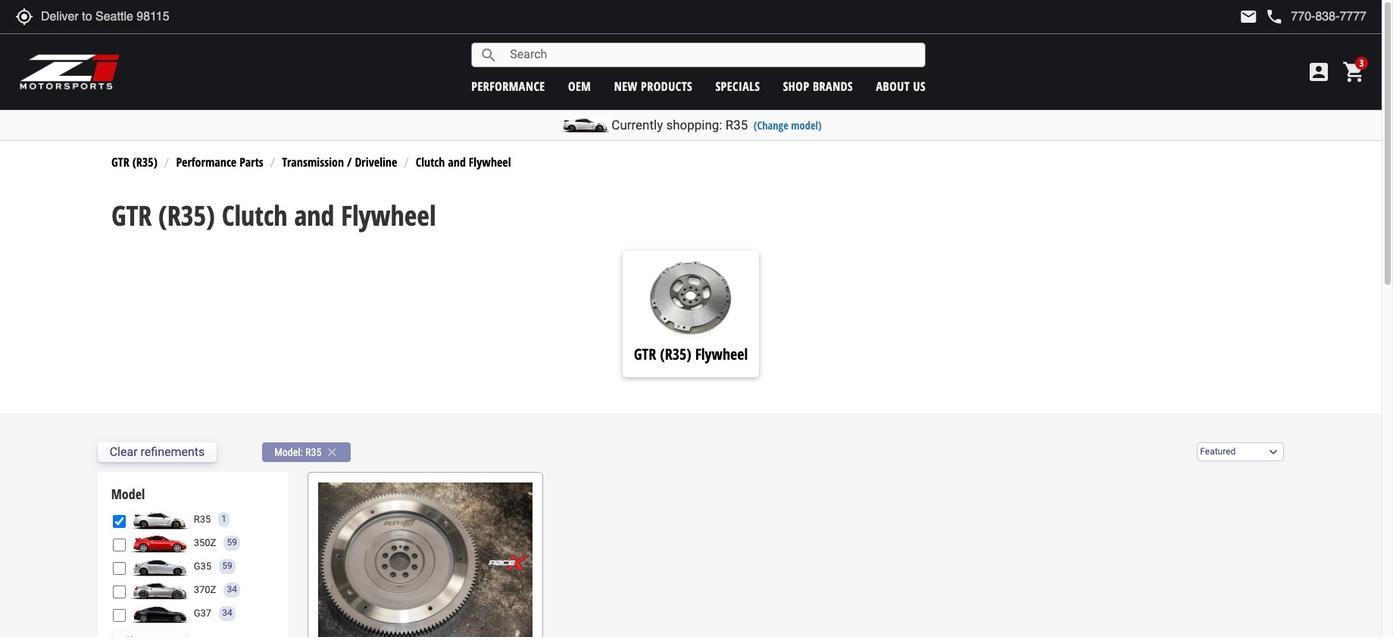 Task type: vqa. For each thing, say whether or not it's contained in the screenshot.
In
no



Task type: describe. For each thing, give the bounding box(es) containing it.
flywheel for clutch and flywheel
[[469, 154, 511, 170]]

phone
[[1266, 8, 1284, 26]]

my_location
[[15, 8, 33, 26]]

shop
[[783, 78, 810, 94]]

transmission / driveline
[[282, 154, 397, 170]]

1 vertical spatial flywheel
[[341, 197, 436, 234]]

new
[[614, 78, 638, 94]]

gtr (r35) flywheel
[[634, 344, 748, 365]]

r35 inside model: r35 close
[[305, 446, 322, 458]]

0 vertical spatial and
[[448, 154, 466, 170]]

gtr (r35)
[[111, 154, 158, 170]]

us
[[914, 78, 926, 94]]

gtr for gtr (r35) flywheel
[[634, 344, 657, 365]]

clear
[[110, 445, 138, 460]]

(change model) link
[[754, 118, 822, 133]]

370z
[[194, 584, 216, 596]]

currently
[[612, 117, 663, 133]]

mail phone
[[1240, 8, 1284, 26]]

350z
[[194, 537, 216, 549]]

model:
[[275, 446, 303, 458]]

account_box link
[[1304, 60, 1335, 84]]

(r35) for gtr (r35) clutch and flywheel
[[158, 197, 215, 234]]

parts
[[240, 154, 264, 170]]

close
[[325, 446, 339, 459]]

performance
[[472, 78, 545, 94]]

nissan 370z z34 2009 2010 2011 2012 2013 2014 2015 2016 2017 2018 2019 3.7l vq37vhr vhr nismo z1 motorsports image
[[129, 581, 190, 600]]

shop brands link
[[783, 78, 854, 94]]

shopping:
[[667, 117, 723, 133]]

refinements
[[141, 445, 205, 460]]

oem link
[[568, 78, 591, 94]]

about us
[[877, 78, 926, 94]]

mail
[[1240, 8, 1258, 26]]

34 for g37
[[222, 608, 232, 619]]

gtr (r35) flywheel link
[[623, 344, 759, 365]]

gtr (r35) clutch and flywheel
[[111, 197, 436, 234]]

shop brands
[[783, 78, 854, 94]]

infiniti g35 coupe sedan v35 v36 skyline 2003 2004 2005 2006 2007 2008 3.5l vq35de revup rev up vq35hr z1 motorsports image
[[129, 557, 190, 577]]

account_box
[[1307, 60, 1332, 84]]

new products link
[[614, 78, 693, 94]]

/
[[347, 154, 352, 170]]

gtr for gtr (r35) clutch and flywheel
[[111, 197, 152, 234]]

clear refinements
[[110, 445, 205, 460]]

0 horizontal spatial and
[[294, 197, 334, 234]]

performance parts
[[176, 154, 264, 170]]

flywheel for gtr (r35) flywheel
[[695, 344, 748, 365]]

shopping_cart
[[1343, 60, 1367, 84]]

performance link
[[472, 78, 545, 94]]

performance
[[176, 154, 237, 170]]

clutch and flywheel
[[416, 154, 511, 170]]

2 vertical spatial r35
[[194, 514, 211, 525]]

nissan 350z z33 2003 2004 2005 2006 2007 2008 2009 vq35de 3.5l revup rev up vq35hr nismo z1 motorsports image
[[129, 534, 190, 553]]



Task type: locate. For each thing, give the bounding box(es) containing it.
phone link
[[1266, 8, 1367, 26]]

clear refinements button
[[98, 442, 217, 462]]

59 right "g35"
[[222, 561, 232, 572]]

driveline
[[355, 154, 397, 170]]

1
[[222, 514, 227, 525]]

2 vertical spatial (r35)
[[660, 344, 692, 365]]

59 right 350z
[[227, 538, 237, 548]]

r35 left 1
[[194, 514, 211, 525]]

1 vertical spatial r35
[[305, 446, 322, 458]]

model: r35 close
[[275, 446, 339, 459]]

59
[[227, 538, 237, 548], [222, 561, 232, 572]]

1 vertical spatial gtr
[[111, 197, 152, 234]]

0 horizontal spatial r35
[[194, 514, 211, 525]]

clutch and flywheel link
[[416, 154, 511, 170]]

specials
[[716, 78, 760, 94]]

brands
[[813, 78, 854, 94]]

about
[[877, 78, 910, 94]]

1 horizontal spatial and
[[448, 154, 466, 170]]

Search search field
[[498, 43, 926, 67]]

and
[[448, 154, 466, 170], [294, 197, 334, 234]]

transmission
[[282, 154, 344, 170]]

1 vertical spatial and
[[294, 197, 334, 234]]

mail link
[[1240, 8, 1258, 26]]

r35
[[726, 117, 748, 133], [305, 446, 322, 458], [194, 514, 211, 525]]

infiniti g37 coupe sedan convertible v36 cv36 hv36 skyline 2008 2009 2010 2011 2012 2013 3.7l vq37vhr z1 motorsports image
[[129, 604, 190, 624]]

products
[[641, 78, 693, 94]]

2 vertical spatial gtr
[[634, 344, 657, 365]]

1 vertical spatial 59
[[222, 561, 232, 572]]

None checkbox
[[113, 515, 126, 528], [113, 539, 126, 551], [113, 586, 126, 598], [113, 609, 126, 622], [113, 515, 126, 528], [113, 539, 126, 551], [113, 586, 126, 598], [113, 609, 126, 622]]

1 vertical spatial 34
[[222, 608, 232, 619]]

1 horizontal spatial r35
[[305, 446, 322, 458]]

34 for 370z
[[227, 585, 237, 595]]

0 vertical spatial clutch
[[416, 154, 445, 170]]

0 vertical spatial 34
[[227, 585, 237, 595]]

2 vertical spatial flywheel
[[695, 344, 748, 365]]

0 horizontal spatial clutch
[[222, 197, 288, 234]]

0 vertical spatial 59
[[227, 538, 237, 548]]

(r35) for gtr (r35) flywheel
[[660, 344, 692, 365]]

2 horizontal spatial (r35)
[[660, 344, 692, 365]]

(r35)
[[132, 154, 158, 170], [158, 197, 215, 234], [660, 344, 692, 365]]

gtr for gtr (r35)
[[111, 154, 129, 170]]

None checkbox
[[113, 562, 126, 575]]

search
[[480, 46, 498, 64]]

flywheel
[[469, 154, 511, 170], [341, 197, 436, 234], [695, 344, 748, 365]]

model)
[[792, 118, 822, 133]]

1 horizontal spatial clutch
[[416, 154, 445, 170]]

currently shopping: r35 (change model)
[[612, 117, 822, 133]]

1 vertical spatial (r35)
[[158, 197, 215, 234]]

(change
[[754, 118, 789, 133]]

z1 motorsports logo image
[[19, 53, 121, 91]]

g35
[[194, 561, 212, 572]]

(r35) for gtr (r35)
[[132, 154, 158, 170]]

gtr
[[111, 154, 129, 170], [111, 197, 152, 234], [634, 344, 657, 365]]

0 vertical spatial (r35)
[[132, 154, 158, 170]]

1 horizontal spatial flywheel
[[469, 154, 511, 170]]

clutch right driveline
[[416, 154, 445, 170]]

about us link
[[877, 78, 926, 94]]

34 right g37
[[222, 608, 232, 619]]

1 vertical spatial clutch
[[222, 197, 288, 234]]

r35 left '(change'
[[726, 117, 748, 133]]

0 horizontal spatial flywheel
[[341, 197, 436, 234]]

1 horizontal spatial (r35)
[[158, 197, 215, 234]]

0 vertical spatial r35
[[726, 117, 748, 133]]

nissan r35 gtr gt-r awd twin turbo 2009 2010 2011 2012 2013 2014 2015 2016 2017 2018 2019 2020 vr38dett z1 motorsports image
[[129, 510, 190, 530]]

34
[[227, 585, 237, 595], [222, 608, 232, 619]]

clutch down parts
[[222, 197, 288, 234]]

specials link
[[716, 78, 760, 94]]

59 for 350z
[[227, 538, 237, 548]]

2 horizontal spatial r35
[[726, 117, 748, 133]]

transmission / driveline link
[[282, 154, 397, 170]]

0 vertical spatial gtr
[[111, 154, 129, 170]]

0 horizontal spatial (r35)
[[132, 154, 158, 170]]

59 for g35
[[222, 561, 232, 572]]

performance parts link
[[176, 154, 264, 170]]

new products
[[614, 78, 693, 94]]

34 right 370z
[[227, 585, 237, 595]]

g37
[[194, 608, 212, 619]]

oem
[[568, 78, 591, 94]]

r35 left close
[[305, 446, 322, 458]]

clutch
[[416, 154, 445, 170], [222, 197, 288, 234]]

gtr (r35) link
[[111, 154, 158, 170]]

2 horizontal spatial flywheel
[[695, 344, 748, 365]]

shopping_cart link
[[1339, 60, 1367, 84]]

0 vertical spatial flywheel
[[469, 154, 511, 170]]

model
[[111, 485, 145, 503]]



